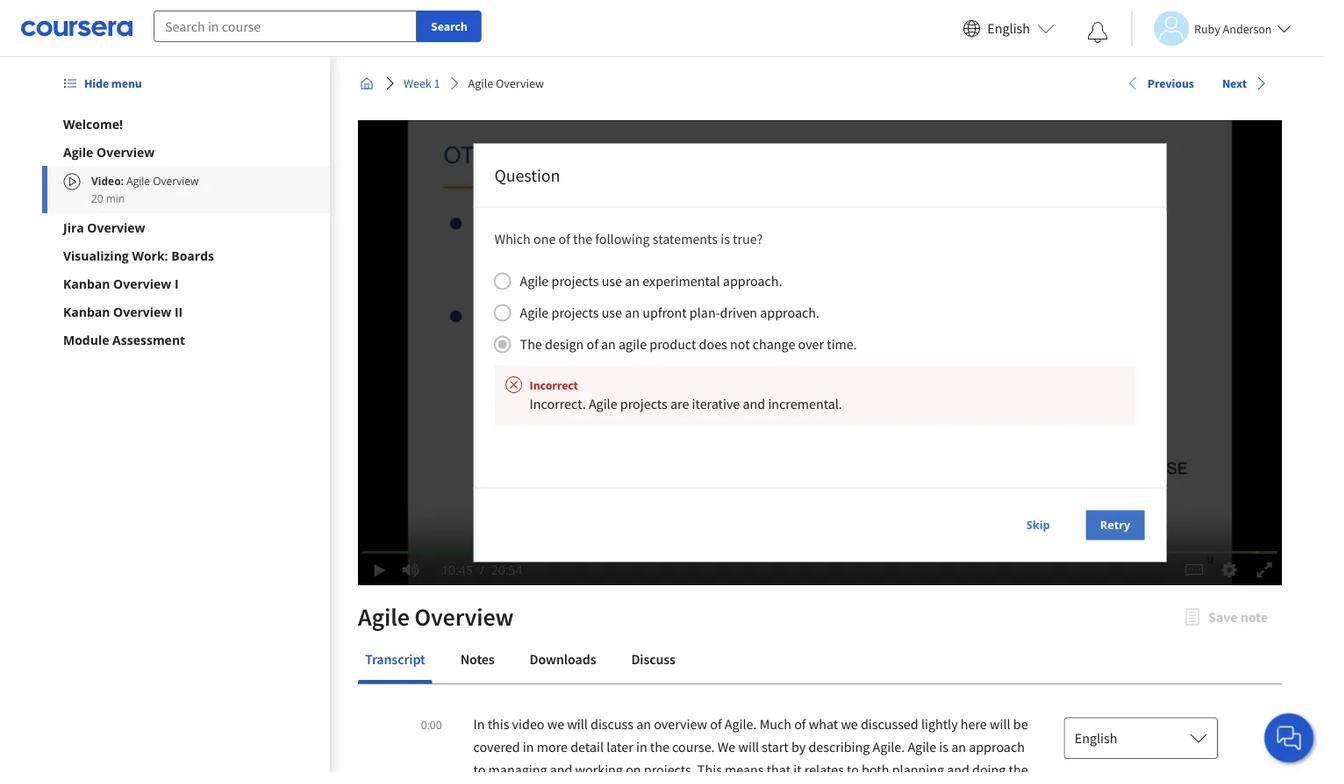 Task type: describe. For each thing, give the bounding box(es) containing it.
experimental
[[643, 272, 720, 290]]

i
[[175, 275, 179, 292]]

the
[[520, 336, 542, 353]]

does
[[699, 336, 727, 353]]

discuss button
[[624, 638, 683, 680]]

statements
[[653, 230, 718, 248]]

managing
[[488, 761, 547, 773]]

next
[[1222, 75, 1247, 91]]

0:00 button
[[416, 713, 447, 735]]

one
[[534, 230, 556, 248]]

jira
[[63, 219, 84, 236]]

covered
[[473, 738, 520, 756]]

1 vertical spatial approach.
[[760, 304, 820, 322]]

change
[[753, 336, 795, 353]]

of right design
[[587, 336, 598, 353]]

what
[[809, 715, 838, 733]]

week 1 link
[[397, 68, 447, 99]]

true?
[[733, 230, 763, 248]]

ruby
[[1194, 21, 1221, 36]]

next button
[[1215, 67, 1275, 99]]

video player region
[[358, 120, 1282, 585]]

menu
[[111, 75, 142, 91]]

incremental.
[[768, 395, 842, 413]]

discussed
[[861, 715, 919, 733]]

on
[[626, 761, 641, 773]]

overview inside video: agile overview 20 min
[[153, 173, 199, 188]]

we will start by describing agile. button
[[718, 738, 908, 756]]

is inside agile is an approach to managing and working on projects.
[[939, 738, 949, 756]]

20:54
[[491, 562, 523, 578]]

upfront
[[643, 304, 687, 322]]

0 vertical spatial approach.
[[723, 272, 782, 290]]

agile projects use an upfront plan-driven approach.
[[520, 304, 820, 322]]

visualizing work: boards button
[[63, 247, 309, 264]]

overview up notes
[[414, 602, 514, 632]]

0 vertical spatial agile.
[[725, 715, 757, 733]]

agile inside incorrect incorrect. agile projects are iterative and incremental.
[[589, 395, 617, 413]]

agile
[[619, 336, 647, 353]]

approach
[[969, 738, 1025, 756]]

work:
[[132, 247, 168, 264]]

chat with us image
[[1275, 724, 1303, 752]]

by
[[792, 738, 806, 756]]

plan-
[[690, 304, 720, 322]]

agile overview link
[[461, 68, 551, 99]]

overview for jira overview dropdown button at top
[[87, 219, 145, 236]]

transcript button
[[358, 638, 432, 680]]

jira overview button
[[63, 219, 309, 236]]

20
[[91, 191, 103, 205]]

are
[[670, 395, 689, 413]]

later
[[607, 738, 633, 756]]

covered in more detail later in the course. button
[[473, 738, 718, 756]]

1 in from the left
[[523, 738, 534, 756]]

module
[[63, 331, 109, 348]]

discuss
[[631, 650, 676, 668]]

english inside button
[[988, 20, 1030, 37]]

boards
[[171, 247, 214, 264]]

hide menu button
[[56, 68, 149, 99]]

downloads
[[530, 650, 596, 668]]

welcome! button
[[63, 115, 309, 133]]

week
[[404, 75, 432, 91]]

following
[[595, 230, 650, 248]]

1 horizontal spatial will
[[738, 738, 759, 756]]

more
[[537, 738, 568, 756]]

visualizing work: boards
[[63, 247, 214, 264]]

video:
[[91, 173, 124, 188]]

which
[[495, 230, 531, 248]]

an inside in this video we will discuss an overview of agile. much of what we discussed lightly here will be covered in more detail later in the course. we will start by describing agile.
[[636, 715, 651, 733]]

agile projects use an experimental approach.
[[520, 272, 782, 290]]

time.
[[827, 336, 857, 353]]

agile is an approach to managing and working on projects.
[[473, 738, 1025, 773]]

english inside popup button
[[1075, 729, 1118, 747]]

module assessment button
[[63, 331, 309, 348]]

use for upfront
[[602, 304, 622, 322]]

1
[[434, 75, 440, 91]]

anderson
[[1223, 21, 1272, 36]]

iterative
[[692, 395, 740, 413]]

agile inside video: agile overview 20 min
[[126, 173, 150, 188]]

retry
[[1100, 517, 1131, 533]]

10:45 / 20:54
[[441, 562, 523, 578]]

retry button
[[1085, 509, 1146, 541]]

search button
[[417, 11, 481, 42]]

detail
[[571, 738, 604, 756]]

not
[[730, 336, 750, 353]]

show notifications image
[[1087, 22, 1108, 43]]

and for managing
[[550, 761, 573, 773]]

kanban for kanban overview ii
[[63, 303, 110, 320]]

over
[[798, 336, 824, 353]]

agile right 1
[[468, 75, 493, 91]]

agile up transcript button
[[358, 602, 410, 632]]

notes button
[[453, 638, 502, 680]]

agile overview for agile overview dropdown button at the top left of page
[[63, 143, 155, 160]]

skip
[[1027, 517, 1050, 533]]

video
[[512, 715, 545, 733]]

notes
[[460, 650, 495, 668]]

min
[[106, 191, 125, 205]]

agile is an approach to managing and working on projects. button
[[473, 738, 1025, 773]]

kanban overview i button
[[63, 275, 309, 292]]

jira overview
[[63, 219, 145, 236]]

1 horizontal spatial agile.
[[873, 738, 905, 756]]



Task type: vqa. For each thing, say whether or not it's contained in the screenshot.
Kanban Overview I dropdown button
yes



Task type: locate. For each thing, give the bounding box(es) containing it.
0 vertical spatial kanban
[[63, 275, 110, 292]]

0 vertical spatial the
[[573, 230, 593, 248]]

agile inside dropdown button
[[63, 143, 93, 160]]

agile overview button
[[63, 143, 309, 161]]

play image
[[371, 563, 389, 577]]

0 vertical spatial is
[[721, 230, 730, 248]]

hide menu
[[84, 75, 142, 91]]

2 in from the left
[[636, 738, 647, 756]]

0 vertical spatial english
[[988, 20, 1030, 37]]

of up the by
[[794, 715, 806, 733]]

agile inside agile is an approach to managing and working on projects.
[[908, 738, 937, 756]]

skip button
[[1012, 509, 1064, 541]]

overview up video:
[[97, 143, 155, 160]]

approach. up driven
[[723, 272, 782, 290]]

0 horizontal spatial and
[[550, 761, 573, 773]]

agile up the the
[[520, 304, 549, 322]]

an inside agile is an approach to managing and working on projects.
[[951, 738, 966, 756]]

and inside incorrect incorrect. agile projects are iterative and incremental.
[[743, 395, 765, 413]]

0 horizontal spatial english
[[988, 20, 1030, 37]]

Search in course text field
[[154, 11, 417, 42]]

product
[[650, 336, 696, 353]]

we up more
[[547, 715, 564, 733]]

2 vertical spatial agile overview
[[358, 602, 514, 632]]

1 horizontal spatial we
[[841, 715, 858, 733]]

kanban overview ii
[[63, 303, 183, 320]]

1 we from the left
[[547, 715, 564, 733]]

1 vertical spatial agile.
[[873, 738, 905, 756]]

agile right video:
[[126, 173, 150, 188]]

/
[[480, 562, 484, 578]]

and right iterative
[[743, 395, 765, 413]]

1 horizontal spatial in
[[636, 738, 647, 756]]

incorrect
[[530, 377, 578, 393]]

overview for agile overview dropdown button at the top left of page
[[97, 143, 155, 160]]

0:00
[[421, 717, 442, 732]]

0 horizontal spatial the
[[573, 230, 593, 248]]

agile overview inside dropdown button
[[63, 143, 155, 160]]

this
[[488, 715, 509, 733]]

driven
[[720, 304, 757, 322]]

0 horizontal spatial agile.
[[725, 715, 757, 733]]

1 vertical spatial use
[[602, 304, 622, 322]]

we
[[547, 715, 564, 733], [841, 715, 858, 733]]

the inside video player region
[[573, 230, 593, 248]]

will
[[567, 715, 588, 733], [990, 715, 1011, 733], [738, 738, 759, 756]]

overview right 1
[[496, 75, 544, 91]]

approach.
[[723, 272, 782, 290], [760, 304, 820, 322]]

and for iterative
[[743, 395, 765, 413]]

transcript
[[365, 650, 425, 668]]

is down the lightly
[[939, 738, 949, 756]]

home image
[[360, 76, 374, 90]]

1 vertical spatial is
[[939, 738, 949, 756]]

1 vertical spatial kanban
[[63, 303, 110, 320]]

assessment
[[112, 331, 185, 348]]

1 vertical spatial and
[[550, 761, 573, 773]]

projects for agile projects use an upfront plan-driven approach.
[[552, 304, 599, 322]]

the inside in this video we will discuss an overview of agile. much of what we discussed lightly here will be covered in more detail later in the course. we will start by describing agile.
[[650, 738, 670, 756]]

2 vertical spatial projects
[[620, 395, 668, 413]]

course.
[[672, 738, 715, 756]]

0 horizontal spatial will
[[567, 715, 588, 733]]

group
[[492, 267, 1136, 425]]

previous
[[1148, 75, 1194, 91]]

projects up design
[[552, 304, 599, 322]]

incorrect.
[[530, 395, 586, 413]]

overview down visualizing work: boards
[[113, 275, 171, 292]]

1 vertical spatial english
[[1075, 729, 1118, 747]]

be
[[1013, 715, 1028, 733]]

we
[[718, 738, 736, 756]]

the
[[573, 230, 593, 248], [650, 738, 670, 756]]

0 horizontal spatial in
[[523, 738, 534, 756]]

incorrect incorrect. agile projects are iterative and incremental.
[[530, 377, 842, 413]]

1 horizontal spatial english
[[1075, 729, 1118, 747]]

0 vertical spatial projects
[[552, 272, 599, 290]]

agile right incorrect. on the bottom of the page
[[589, 395, 617, 413]]

will right we
[[738, 738, 759, 756]]

0 vertical spatial agile overview
[[468, 75, 544, 91]]

an for experimental
[[625, 272, 640, 290]]

1 horizontal spatial and
[[743, 395, 765, 413]]

agile overview up video:
[[63, 143, 155, 160]]

20 minutes 54 seconds element
[[491, 562, 523, 578]]

in right later
[[636, 738, 647, 756]]

group containing agile projects use an experimental approach.
[[492, 267, 1136, 425]]

kanban overview ii button
[[63, 303, 309, 320]]

0 horizontal spatial is
[[721, 230, 730, 248]]

group inside video player region
[[492, 267, 1136, 425]]

to
[[473, 761, 486, 773]]

1 horizontal spatial is
[[939, 738, 949, 756]]

in this video we will discuss an overview of agile. much of what we discussed lightly here will be covered in more detail later in the course. we will start by describing agile.
[[473, 715, 1028, 756]]

agile. up we
[[725, 715, 757, 733]]

overview
[[654, 715, 707, 733]]

an down which one of the following statements is true?
[[625, 272, 640, 290]]

agile overview
[[468, 75, 544, 91], [63, 143, 155, 160], [358, 602, 514, 632]]

working
[[575, 761, 623, 773]]

1 horizontal spatial the
[[650, 738, 670, 756]]

of up we
[[710, 715, 722, 733]]

is
[[721, 230, 730, 248], [939, 738, 949, 756]]

overview up assessment
[[113, 303, 171, 320]]

overview down min at left top
[[87, 219, 145, 236]]

question
[[495, 164, 560, 186]]

projects for agile projects use an experimental approach.
[[552, 272, 599, 290]]

use for experimental
[[602, 272, 622, 290]]

design
[[545, 336, 584, 353]]

an for upfront
[[625, 304, 640, 322]]

and down more
[[550, 761, 573, 773]]

is inside video player region
[[721, 230, 730, 248]]

related lecture content tabs tab list
[[358, 638, 1282, 684]]

an
[[625, 272, 640, 290], [625, 304, 640, 322], [601, 336, 616, 353], [636, 715, 651, 733], [951, 738, 966, 756]]

previous button
[[1119, 67, 1201, 99]]

kanban
[[63, 275, 110, 292], [63, 303, 110, 320]]

and inside agile is an approach to managing and working on projects.
[[550, 761, 573, 773]]

in down video
[[523, 738, 534, 756]]

ruby anderson
[[1194, 21, 1272, 36]]

overview for kanban overview ii dropdown button
[[113, 303, 171, 320]]

an down here
[[951, 738, 966, 756]]

1 kanban from the top
[[63, 275, 110, 292]]

which one of the following statements is true?
[[495, 230, 763, 248]]

english
[[988, 20, 1030, 37], [1075, 729, 1118, 747]]

an left the agile
[[601, 336, 616, 353]]

2 we from the left
[[841, 715, 858, 733]]

ruby anderson button
[[1131, 11, 1291, 46]]

kanban for kanban overview i
[[63, 275, 110, 292]]

agile down welcome!
[[63, 143, 93, 160]]

projects left are
[[620, 395, 668, 413]]

the up projects.
[[650, 738, 670, 756]]

will up detail
[[567, 715, 588, 733]]

overview down agile overview dropdown button at the top left of page
[[153, 173, 199, 188]]

search
[[431, 18, 467, 34]]

an for agile
[[601, 336, 616, 353]]

english button
[[956, 0, 1062, 57]]

projects down one
[[552, 272, 599, 290]]

agile down the lightly
[[908, 738, 937, 756]]

welcome!
[[63, 115, 123, 132]]

kanban overview i
[[63, 275, 179, 292]]

kanban down visualizing
[[63, 275, 110, 292]]

the design of an agile product does not change over time.
[[520, 336, 857, 353]]

overview for agile overview link in the top of the page
[[496, 75, 544, 91]]

in this video we will discuss an overview of agile. button
[[473, 715, 760, 733]]

agile. down discussed
[[873, 738, 905, 756]]

1 use from the top
[[602, 272, 622, 290]]

in
[[473, 715, 485, 733]]

use down the following
[[602, 272, 622, 290]]

lightly
[[921, 715, 958, 733]]

1 vertical spatial the
[[650, 738, 670, 756]]

agile.
[[725, 715, 757, 733], [873, 738, 905, 756]]

module assessment
[[63, 331, 185, 348]]

discuss
[[591, 715, 634, 733]]

0 vertical spatial and
[[743, 395, 765, 413]]

projects.
[[644, 761, 695, 773]]

1 vertical spatial projects
[[552, 304, 599, 322]]

the right one
[[573, 230, 593, 248]]

visualizing
[[63, 247, 129, 264]]

an up the agile
[[625, 304, 640, 322]]

in
[[523, 738, 534, 756], [636, 738, 647, 756]]

projects inside incorrect incorrect. agile projects are iterative and incremental.
[[620, 395, 668, 413]]

agile overview for agile overview link in the top of the page
[[468, 75, 544, 91]]

here
[[961, 715, 987, 733]]

week 1
[[404, 75, 440, 91]]

2 horizontal spatial will
[[990, 715, 1011, 733]]

describing
[[809, 738, 870, 756]]

overview for kanban overview i dropdown button
[[113, 275, 171, 292]]

projects
[[552, 272, 599, 290], [552, 304, 599, 322], [620, 395, 668, 413]]

kanban up the module at top
[[63, 303, 110, 320]]

of right one
[[559, 230, 570, 248]]

is left true?
[[721, 230, 730, 248]]

an right discuss
[[636, 715, 651, 733]]

mute image
[[399, 561, 422, 579]]

will left be
[[990, 715, 1011, 733]]

much of what we discussed lightly here will be button
[[760, 715, 1028, 733]]

and
[[743, 395, 765, 413], [550, 761, 573, 773]]

we up the describing
[[841, 715, 858, 733]]

use up the agile
[[602, 304, 622, 322]]

10 minutes 45 seconds element
[[441, 562, 473, 578]]

agile overview right 1
[[468, 75, 544, 91]]

agile
[[468, 75, 493, 91], [63, 143, 93, 160], [126, 173, 150, 188], [520, 272, 549, 290], [520, 304, 549, 322], [589, 395, 617, 413], [358, 602, 410, 632], [908, 738, 937, 756]]

approach. up change
[[760, 304, 820, 322]]

agile overview down "10:45"
[[358, 602, 514, 632]]

video: agile overview 20 min
[[91, 173, 199, 205]]

0 vertical spatial use
[[602, 272, 622, 290]]

2 use from the top
[[602, 304, 622, 322]]

0 horizontal spatial we
[[547, 715, 564, 733]]

2 kanban from the top
[[63, 303, 110, 320]]

agile down one
[[520, 272, 549, 290]]

coursera image
[[21, 14, 133, 42]]

1 vertical spatial agile overview
[[63, 143, 155, 160]]



